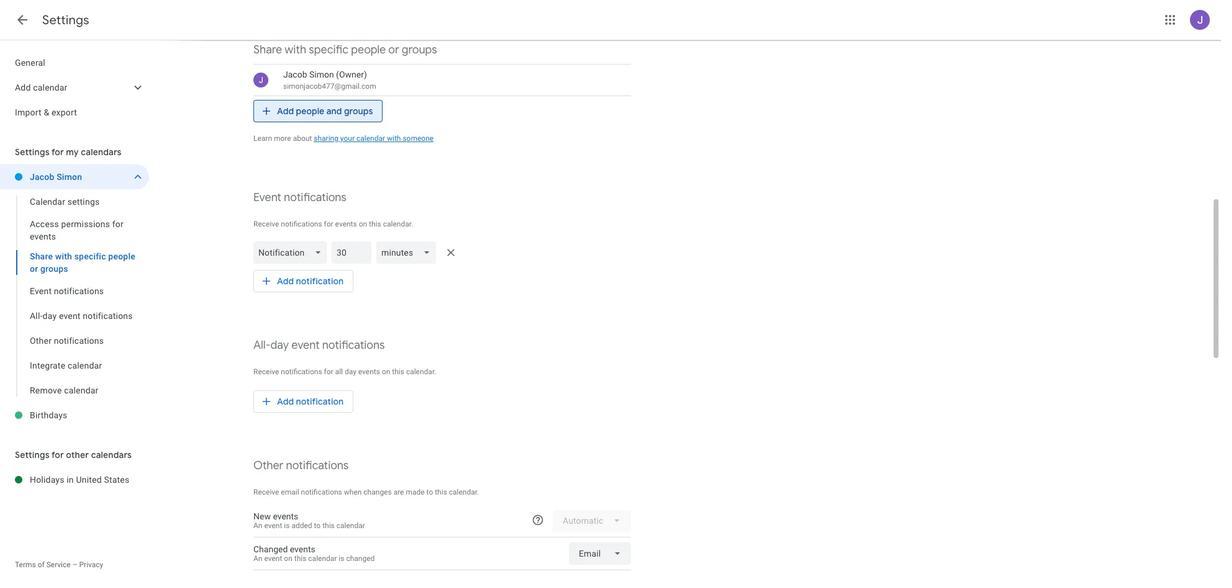 Task type: locate. For each thing, give the bounding box(es) containing it.
settings for other calendars
[[15, 450, 132, 461]]

1 vertical spatial specific
[[74, 252, 106, 262]]

1 vertical spatial add notification button
[[253, 387, 354, 417]]

1 vertical spatial or
[[30, 264, 38, 274]]

0 vertical spatial groups
[[402, 43, 437, 57]]

an inside new events an event is added to this calendar
[[253, 522, 262, 530]]

events down added
[[290, 545, 315, 555]]

0 horizontal spatial event notifications
[[30, 286, 104, 296]]

jacob inside jacob simon "tree item"
[[30, 172, 54, 182]]

1 receive from the top
[[253, 220, 279, 229]]

share with specific people or groups down access permissions for events
[[30, 252, 135, 274]]

2 vertical spatial on
[[284, 555, 292, 563]]

for for all-
[[324, 368, 333, 376]]

to right the "made"
[[426, 488, 433, 497]]

0 horizontal spatial share with specific people or groups
[[30, 252, 135, 274]]

0 vertical spatial receive
[[253, 220, 279, 229]]

to right added
[[314, 522, 321, 530]]

events inside changed events an event on this calendar is changed
[[290, 545, 315, 555]]

0 vertical spatial settings
[[42, 12, 89, 28]]

2 notification from the top
[[296, 396, 344, 407]]

settings for settings
[[42, 12, 89, 28]]

1 vertical spatial to
[[314, 522, 321, 530]]

0 horizontal spatial all-
[[30, 311, 43, 321]]

1 horizontal spatial share
[[253, 43, 282, 57]]

events right all
[[358, 368, 380, 376]]

1 vertical spatial on
[[382, 368, 390, 376]]

1 vertical spatial day
[[271, 339, 289, 353]]

settings for settings for other calendars
[[15, 450, 50, 461]]

calendar up 'remove calendar'
[[68, 361, 102, 371]]

on inside changed events an event on this calendar is changed
[[284, 555, 292, 563]]

simon inside "tree item"
[[57, 172, 82, 182]]

0 vertical spatial jacob
[[283, 70, 307, 80]]

other
[[66, 450, 89, 461]]

1 vertical spatial calendars
[[91, 450, 132, 461]]

0 horizontal spatial specific
[[74, 252, 106, 262]]

calendar left the changed
[[308, 555, 337, 563]]

other
[[30, 336, 52, 346], [253, 459, 283, 473]]

event inside group
[[59, 311, 81, 321]]

add people and groups button
[[253, 96, 383, 126]]

event notifications
[[253, 191, 347, 205], [30, 286, 104, 296]]

day
[[43, 311, 57, 321], [271, 339, 289, 353], [345, 368, 356, 376]]

jacob
[[283, 70, 307, 80], [30, 172, 54, 182]]

1 horizontal spatial share with specific people or groups
[[253, 43, 437, 57]]

2 vertical spatial day
[[345, 368, 356, 376]]

all-day event notifications up all
[[253, 339, 385, 353]]

tree
[[0, 50, 149, 125]]

0 vertical spatial other notifications
[[30, 336, 104, 346]]

other notifications up email
[[253, 459, 349, 473]]

this
[[369, 220, 381, 229], [392, 368, 404, 376], [435, 488, 447, 497], [322, 522, 335, 530], [294, 555, 306, 563]]

on
[[359, 220, 367, 229], [382, 368, 390, 376], [284, 555, 292, 563]]

1 horizontal spatial all-
[[253, 339, 271, 353]]

specific
[[309, 43, 348, 57], [74, 252, 106, 262]]

0 vertical spatial on
[[359, 220, 367, 229]]

add notification button
[[253, 266, 354, 296], [253, 387, 354, 417]]

1 add notification button from the top
[[253, 266, 354, 296]]

0 vertical spatial notification
[[296, 276, 344, 287]]

events
[[335, 220, 357, 229], [30, 232, 56, 242], [358, 368, 380, 376], [273, 512, 298, 522], [290, 545, 315, 555]]

privacy link
[[79, 561, 103, 570]]

0 horizontal spatial jacob
[[30, 172, 54, 182]]

1 horizontal spatial people
[[296, 106, 324, 117]]

events inside new events an event is added to this calendar
[[273, 512, 298, 522]]

settings up holidays
[[15, 450, 50, 461]]

receive notifications for events on this calendar.
[[253, 220, 413, 229]]

1 horizontal spatial on
[[359, 220, 367, 229]]

1 an from the top
[[253, 522, 262, 530]]

notification down all
[[296, 396, 344, 407]]

specific down access permissions for events
[[74, 252, 106, 262]]

0 vertical spatial simon
[[309, 70, 334, 80]]

specific up jacob simon (owner) simonjacob477@gmail.com
[[309, 43, 348, 57]]

2 add notification from the top
[[277, 396, 344, 407]]

1 horizontal spatial is
[[339, 555, 344, 563]]

event notifications up receive notifications for events on this calendar.
[[253, 191, 347, 205]]

event
[[59, 311, 81, 321], [291, 339, 320, 353], [264, 522, 282, 530], [264, 555, 282, 563]]

0 vertical spatial all-
[[30, 311, 43, 321]]

event down "new"
[[264, 555, 282, 563]]

0 horizontal spatial or
[[30, 264, 38, 274]]

1 horizontal spatial event
[[253, 191, 281, 205]]

events inside access permissions for events
[[30, 232, 56, 242]]

2 an from the top
[[253, 555, 262, 563]]

calendar.
[[383, 220, 413, 229], [406, 368, 436, 376], [449, 488, 479, 497]]

with left someone
[[387, 134, 401, 143]]

0 horizontal spatial is
[[284, 522, 290, 530]]

calendar down when
[[337, 522, 365, 530]]

add notification button down minutes in advance for notification number field
[[253, 266, 354, 296]]

settings up jacob simon
[[15, 147, 50, 158]]

1 horizontal spatial day
[[271, 339, 289, 353]]

notification for 1st add notification button from the top of the page
[[296, 276, 344, 287]]

receive for all-
[[253, 368, 279, 376]]

0 horizontal spatial groups
[[40, 264, 68, 274]]

settings right go back image
[[42, 12, 89, 28]]

jacob inside jacob simon (owner) simonjacob477@gmail.com
[[283, 70, 307, 80]]

to
[[426, 488, 433, 497], [314, 522, 321, 530]]

&
[[44, 107, 49, 117]]

tree containing general
[[0, 50, 149, 125]]

email
[[281, 488, 299, 497]]

1 horizontal spatial jacob
[[283, 70, 307, 80]]

events up minutes in advance for notification number field
[[335, 220, 357, 229]]

an for changed events
[[253, 555, 262, 563]]

group
[[0, 189, 149, 403]]

with
[[285, 43, 306, 57], [387, 134, 401, 143], [55, 252, 72, 262]]

event notifications inside group
[[30, 286, 104, 296]]

people
[[351, 43, 386, 57], [296, 106, 324, 117], [108, 252, 135, 262]]

on down added
[[284, 555, 292, 563]]

terms
[[15, 561, 36, 570]]

event up integrate calendar
[[59, 311, 81, 321]]

an up changed
[[253, 522, 262, 530]]

on up minutes in advance for notification number field
[[359, 220, 367, 229]]

1 vertical spatial settings
[[15, 147, 50, 158]]

1 horizontal spatial with
[[285, 43, 306, 57]]

0 vertical spatial day
[[43, 311, 57, 321]]

1 vertical spatial calendar.
[[406, 368, 436, 376]]

simonjacob477@gmail.com
[[283, 82, 376, 91]]

1 horizontal spatial simon
[[309, 70, 334, 80]]

in
[[67, 475, 74, 485]]

event notifications down access permissions for events
[[30, 286, 104, 296]]

0 horizontal spatial event
[[30, 286, 52, 296]]

event up receive notifications for all day events on this calendar. at the bottom left
[[291, 339, 320, 353]]

1 vertical spatial people
[[296, 106, 324, 117]]

on right all
[[382, 368, 390, 376]]

0 vertical spatial other
[[30, 336, 52, 346]]

groups inside button
[[344, 106, 373, 117]]

1 vertical spatial other notifications
[[253, 459, 349, 473]]

people down permissions
[[108, 252, 135, 262]]

other inside settings for my calendars tree
[[30, 336, 52, 346]]

1 vertical spatial share with specific people or groups
[[30, 252, 135, 274]]

1 horizontal spatial other
[[253, 459, 283, 473]]

simon for jacob simon
[[57, 172, 82, 182]]

settings
[[68, 197, 100, 207]]

terms of service – privacy
[[15, 561, 103, 570]]

30 minutes before element
[[253, 239, 631, 266]]

remove
[[30, 386, 62, 396]]

1 vertical spatial notification
[[296, 396, 344, 407]]

all- inside settings for my calendars tree
[[30, 311, 43, 321]]

0 horizontal spatial on
[[284, 555, 292, 563]]

2 horizontal spatial groups
[[402, 43, 437, 57]]

sharing your calendar with someone link
[[314, 134, 434, 143]]

other up integrate
[[30, 336, 52, 346]]

states
[[104, 475, 129, 485]]

terms of service link
[[15, 561, 71, 570]]

service
[[46, 561, 71, 570]]

1 vertical spatial receive
[[253, 368, 279, 376]]

0 vertical spatial event notifications
[[253, 191, 347, 205]]

calendars
[[81, 147, 122, 158], [91, 450, 132, 461]]

calendar
[[33, 83, 67, 93], [357, 134, 385, 143], [68, 361, 102, 371], [64, 386, 98, 396], [337, 522, 365, 530], [308, 555, 337, 563]]

0 vertical spatial is
[[284, 522, 290, 530]]

1 vertical spatial simon
[[57, 172, 82, 182]]

1 vertical spatial jacob
[[30, 172, 54, 182]]

2 horizontal spatial day
[[345, 368, 356, 376]]

other notifications inside settings for my calendars tree
[[30, 336, 104, 346]]

for
[[52, 147, 64, 158], [112, 219, 124, 229], [324, 220, 333, 229], [324, 368, 333, 376], [52, 450, 64, 461]]

2 vertical spatial groups
[[40, 264, 68, 274]]

add notification
[[277, 276, 344, 287], [277, 396, 344, 407]]

0 horizontal spatial other notifications
[[30, 336, 104, 346]]

3 receive from the top
[[253, 488, 279, 497]]

jacob simon
[[30, 172, 82, 182]]

other notifications
[[30, 336, 104, 346], [253, 459, 349, 473]]

add notification down all
[[277, 396, 344, 407]]

calendars up states
[[91, 450, 132, 461]]

about
[[293, 134, 312, 143]]

groups
[[402, 43, 437, 57], [344, 106, 373, 117], [40, 264, 68, 274]]

2 vertical spatial people
[[108, 252, 135, 262]]

all-day event notifications
[[30, 311, 133, 321], [253, 339, 385, 353]]

1 vertical spatial is
[[339, 555, 344, 563]]

share
[[253, 43, 282, 57], [30, 252, 53, 262]]

groups inside settings for my calendars tree
[[40, 264, 68, 274]]

simon inside jacob simon (owner) simonjacob477@gmail.com
[[309, 70, 334, 80]]

jacob up calendar
[[30, 172, 54, 182]]

0 vertical spatial to
[[426, 488, 433, 497]]

0 horizontal spatial with
[[55, 252, 72, 262]]

2 receive from the top
[[253, 368, 279, 376]]

event inside new events an event is added to this calendar
[[264, 522, 282, 530]]

add for 1st add notification button from the top of the page
[[277, 276, 294, 287]]

add notification down minutes in advance for notification number field
[[277, 276, 344, 287]]

receive email notifications when changes are made to this calendar.
[[253, 488, 479, 497]]

1 notification from the top
[[296, 276, 344, 287]]

Minutes in advance for notification number field
[[337, 242, 367, 264]]

1 horizontal spatial groups
[[344, 106, 373, 117]]

share with specific people or groups
[[253, 43, 437, 57], [30, 252, 135, 274]]

share with specific people or groups inside settings for my calendars tree
[[30, 252, 135, 274]]

1 vertical spatial all-day event notifications
[[253, 339, 385, 353]]

0 horizontal spatial other
[[30, 336, 52, 346]]

0 horizontal spatial to
[[314, 522, 321, 530]]

settings
[[42, 12, 89, 28], [15, 147, 50, 158], [15, 450, 50, 461]]

1 vertical spatial with
[[387, 134, 401, 143]]

integrate calendar
[[30, 361, 102, 371]]

1 vertical spatial share
[[30, 252, 53, 262]]

receive for other
[[253, 488, 279, 497]]

simon
[[309, 70, 334, 80], [57, 172, 82, 182]]

–
[[72, 561, 77, 570]]

other notifications up integrate calendar
[[30, 336, 104, 346]]

0 vertical spatial people
[[351, 43, 386, 57]]

None field
[[253, 242, 332, 264], [377, 242, 441, 264], [569, 543, 631, 565], [253, 242, 332, 264], [377, 242, 441, 264], [569, 543, 631, 565]]

all-day event notifications up integrate calendar
[[30, 311, 133, 321]]

learn
[[253, 134, 272, 143]]

add notification button down all
[[253, 387, 354, 417]]

calendar settings
[[30, 197, 100, 207]]

jacob for jacob simon
[[30, 172, 54, 182]]

people up (owner)
[[351, 43, 386, 57]]

2 vertical spatial receive
[[253, 488, 279, 497]]

simon up simonjacob477@gmail.com
[[309, 70, 334, 80]]

1 horizontal spatial or
[[388, 43, 399, 57]]

an down "new"
[[253, 555, 262, 563]]

calendar up &
[[33, 83, 67, 93]]

people inside button
[[296, 106, 324, 117]]

1 vertical spatial event notifications
[[30, 286, 104, 296]]

events down access
[[30, 232, 56, 242]]

other up email
[[253, 459, 283, 473]]

for inside access permissions for events
[[112, 219, 124, 229]]

0 vertical spatial calendars
[[81, 147, 122, 158]]

1 vertical spatial an
[[253, 555, 262, 563]]

0 horizontal spatial people
[[108, 252, 135, 262]]

simon down "settings for my calendars"
[[57, 172, 82, 182]]

0 vertical spatial an
[[253, 522, 262, 530]]

0 horizontal spatial all-day event notifications
[[30, 311, 133, 321]]

for for event
[[324, 220, 333, 229]]

0 horizontal spatial day
[[43, 311, 57, 321]]

0 horizontal spatial share
[[30, 252, 53, 262]]

2 horizontal spatial people
[[351, 43, 386, 57]]

notifications
[[284, 191, 347, 205], [281, 220, 322, 229], [54, 286, 104, 296], [83, 311, 133, 321], [54, 336, 104, 346], [322, 339, 385, 353], [281, 368, 322, 376], [286, 459, 349, 473], [301, 488, 342, 497]]

someone
[[403, 134, 434, 143]]

an inside changed events an event on this calendar is changed
[[253, 555, 262, 563]]

0 vertical spatial share with specific people or groups
[[253, 43, 437, 57]]

with down access permissions for events
[[55, 252, 72, 262]]

with up jacob simon (owner) simonjacob477@gmail.com
[[285, 43, 306, 57]]

or
[[388, 43, 399, 57], [30, 264, 38, 274]]

notification
[[296, 276, 344, 287], [296, 396, 344, 407]]

jacob up simonjacob477@gmail.com
[[283, 70, 307, 80]]

receive
[[253, 220, 279, 229], [253, 368, 279, 376], [253, 488, 279, 497]]

is left the changed
[[339, 555, 344, 563]]

import
[[15, 107, 41, 117]]

notification down minutes in advance for notification number field
[[296, 276, 344, 287]]

0 vertical spatial share
[[253, 43, 282, 57]]

0 vertical spatial add notification
[[277, 276, 344, 287]]

add
[[15, 83, 31, 93], [277, 106, 294, 117], [277, 276, 294, 287], [277, 396, 294, 407]]

is
[[284, 522, 290, 530], [339, 555, 344, 563]]

calendars right my
[[81, 147, 122, 158]]

united
[[76, 475, 102, 485]]

export
[[52, 107, 77, 117]]

changed events an event on this calendar is changed
[[253, 545, 375, 563]]

add for add people and groups button
[[277, 106, 294, 117]]

1 vertical spatial groups
[[344, 106, 373, 117]]

share inside share with specific people or groups
[[30, 252, 53, 262]]

add inside add people and groups button
[[277, 106, 294, 117]]

day inside settings for my calendars tree
[[43, 311, 57, 321]]

of
[[38, 561, 45, 570]]

2 horizontal spatial on
[[382, 368, 390, 376]]

events right "new"
[[273, 512, 298, 522]]

1 add notification from the top
[[277, 276, 344, 287]]

people left the and
[[296, 106, 324, 117]]

event up changed
[[264, 522, 282, 530]]

all-
[[30, 311, 43, 321], [253, 339, 271, 353]]

go back image
[[15, 12, 30, 27]]

event
[[253, 191, 281, 205], [30, 286, 52, 296]]

2 vertical spatial settings
[[15, 450, 50, 461]]

this inside changed events an event on this calendar is changed
[[294, 555, 306, 563]]

0 vertical spatial all-day event notifications
[[30, 311, 133, 321]]

holidays in united states
[[30, 475, 129, 485]]

2 vertical spatial with
[[55, 252, 72, 262]]

0 vertical spatial add notification button
[[253, 266, 354, 296]]

1 vertical spatial add notification
[[277, 396, 344, 407]]

sharing
[[314, 134, 338, 143]]

share with specific people or groups up (owner)
[[253, 43, 437, 57]]

an
[[253, 522, 262, 530], [253, 555, 262, 563]]

1 horizontal spatial specific
[[309, 43, 348, 57]]

is left added
[[284, 522, 290, 530]]

1 horizontal spatial event notifications
[[253, 191, 347, 205]]



Task type: vqa. For each thing, say whether or not it's contained in the screenshot.
'October' to the bottom
no



Task type: describe. For each thing, give the bounding box(es) containing it.
specific inside settings for my calendars tree
[[74, 252, 106, 262]]

1 horizontal spatial all-day event notifications
[[253, 339, 385, 353]]

receive notifications for all day events on this calendar.
[[253, 368, 436, 376]]

add people and groups
[[277, 106, 373, 117]]

event inside changed events an event on this calendar is changed
[[264, 555, 282, 563]]

holidays in united states link
[[30, 468, 149, 493]]

2 add notification button from the top
[[253, 387, 354, 417]]

made
[[406, 488, 425, 497]]

holidays in united states tree item
[[0, 468, 149, 493]]

changes
[[364, 488, 392, 497]]

your
[[340, 134, 355, 143]]

settings for my calendars
[[15, 147, 122, 158]]

access permissions for events
[[30, 219, 124, 242]]

calendar inside changed events an event on this calendar is changed
[[308, 555, 337, 563]]

event inside settings for my calendars tree
[[30, 286, 52, 296]]

new events an event is added to this calendar
[[253, 512, 365, 530]]

privacy
[[79, 561, 103, 570]]

calendar up birthdays tree item
[[64, 386, 98, 396]]

are
[[394, 488, 404, 497]]

add notification for second add notification button from the top
[[277, 396, 344, 407]]

add calendar
[[15, 83, 67, 93]]

people inside share with specific people or groups
[[108, 252, 135, 262]]

group containing calendar settings
[[0, 189, 149, 403]]

add for second add notification button from the top
[[277, 396, 294, 407]]

settings heading
[[42, 12, 89, 28]]

added
[[292, 522, 312, 530]]

1 horizontal spatial other notifications
[[253, 459, 349, 473]]

2 horizontal spatial with
[[387, 134, 401, 143]]

changed
[[253, 545, 288, 555]]

on for events
[[284, 555, 292, 563]]

settings for settings for my calendars
[[15, 147, 50, 158]]

0 vertical spatial calendar.
[[383, 220, 413, 229]]

add inside tree
[[15, 83, 31, 93]]

learn more about sharing your calendar with someone
[[253, 134, 434, 143]]

for for calendar
[[112, 219, 124, 229]]

access
[[30, 219, 59, 229]]

is inside new events an event is added to this calendar
[[284, 522, 290, 530]]

integrate
[[30, 361, 65, 371]]

this inside new events an event is added to this calendar
[[322, 522, 335, 530]]

0 vertical spatial or
[[388, 43, 399, 57]]

calendar
[[30, 197, 65, 207]]

to inside new events an event is added to this calendar
[[314, 522, 321, 530]]

1 vertical spatial all-
[[253, 339, 271, 353]]

birthdays
[[30, 411, 67, 421]]

all
[[335, 368, 343, 376]]

jacob simon tree item
[[0, 165, 149, 189]]

new
[[253, 512, 271, 522]]

0 vertical spatial with
[[285, 43, 306, 57]]

1 vertical spatial other
[[253, 459, 283, 473]]

general
[[15, 58, 45, 68]]

receive for event
[[253, 220, 279, 229]]

jacob simon (owner) simonjacob477@gmail.com
[[283, 70, 376, 91]]

settings for my calendars tree
[[0, 165, 149, 428]]

when
[[344, 488, 362, 497]]

calendars for settings for my calendars
[[81, 147, 122, 158]]

holidays
[[30, 475, 64, 485]]

all-day event notifications inside settings for my calendars tree
[[30, 311, 133, 321]]

birthdays link
[[30, 403, 149, 428]]

import & export
[[15, 107, 77, 117]]

on for notifications
[[359, 220, 367, 229]]

0 vertical spatial event
[[253, 191, 281, 205]]

remove calendar
[[30, 386, 98, 396]]

add notification for 1st add notification button from the top of the page
[[277, 276, 344, 287]]

an for new events
[[253, 522, 262, 530]]

(owner)
[[336, 70, 367, 80]]

my
[[66, 147, 79, 158]]

permissions
[[61, 219, 110, 229]]

1 horizontal spatial to
[[426, 488, 433, 497]]

calendars for settings for other calendars
[[91, 450, 132, 461]]

simon for jacob simon (owner) simonjacob477@gmail.com
[[309, 70, 334, 80]]

changed
[[346, 555, 375, 563]]

birthdays tree item
[[0, 403, 149, 428]]

is inside changed events an event on this calendar is changed
[[339, 555, 344, 563]]

notification for second add notification button from the top
[[296, 396, 344, 407]]

calendar inside new events an event is added to this calendar
[[337, 522, 365, 530]]

with inside settings for my calendars tree
[[55, 252, 72, 262]]

or inside tree
[[30, 264, 38, 274]]

calendar right your on the left top of the page
[[357, 134, 385, 143]]

jacob for jacob simon (owner) simonjacob477@gmail.com
[[283, 70, 307, 80]]

and
[[327, 106, 342, 117]]

2 vertical spatial calendar.
[[449, 488, 479, 497]]

more
[[274, 134, 291, 143]]



